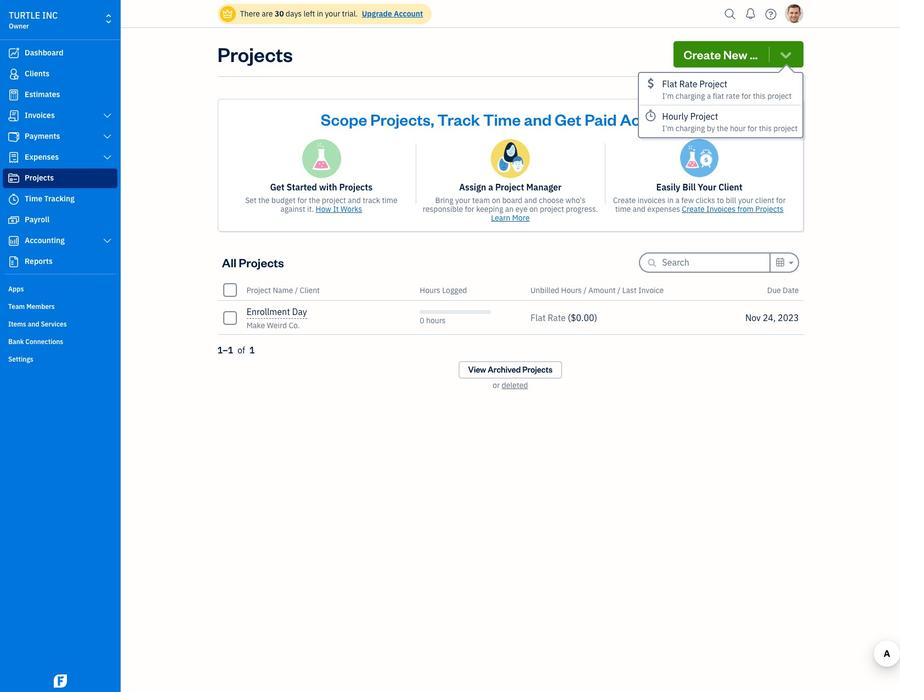 Task type: describe. For each thing, give the bounding box(es) containing it.
0 vertical spatial in
[[317, 9, 323, 19]]

chevron large down image for accounting
[[102, 237, 113, 245]]

project name button
[[247, 285, 293, 295]]

clicks
[[696, 195, 716, 205]]

projects up project name button
[[239, 255, 284, 270]]

upgrade account link
[[360, 9, 423, 19]]

projects down there
[[218, 41, 293, 67]]

time inside create invoices in a few clicks to bill your client for time and expenses
[[616, 204, 631, 214]]

unbilled hours / amount / last invoice
[[531, 285, 664, 295]]

crown image
[[222, 8, 234, 19]]

inc
[[42, 10, 58, 21]]

Search text field
[[663, 254, 770, 271]]

create invoices from projects
[[682, 204, 784, 214]]

items
[[8, 320, 26, 328]]

how
[[316, 204, 332, 214]]

keeping
[[477, 204, 504, 214]]

track
[[438, 109, 480, 130]]

1 hours from the left
[[420, 285, 441, 295]]

team
[[8, 302, 25, 311]]

a inside create invoices in a few clicks to bill your client for time and expenses
[[676, 195, 680, 205]]

easily
[[657, 182, 681, 193]]

for inside assign a project manager bring your team on board and choose who's responsible for keeping an eye on project progress. learn more
[[465, 204, 475, 214]]

hourly project i'm charging by the hour for this project
[[663, 111, 798, 133]]

calendar image
[[776, 256, 786, 269]]

accounting link
[[3, 231, 117, 251]]

assign a project manager image
[[491, 139, 530, 178]]

0 horizontal spatial get
[[270, 182, 285, 193]]

bring
[[436, 195, 454, 205]]

(
[[568, 312, 571, 323]]

/ for client
[[295, 285, 298, 295]]

0 vertical spatial get
[[555, 109, 582, 130]]

bank connections
[[8, 338, 63, 346]]

expense image
[[7, 152, 20, 163]]

in inside create invoices in a few clicks to bill your client for time and expenses
[[668, 195, 674, 205]]

new
[[724, 47, 748, 62]]

easily bill your client image
[[681, 139, 719, 177]]

flat
[[713, 91, 725, 101]]

reports link
[[3, 252, 117, 272]]

dashboard link
[[3, 43, 117, 63]]

freshbooks image
[[52, 675, 69, 688]]

board
[[503, 195, 523, 205]]

team members link
[[3, 298, 117, 315]]

24,
[[763, 312, 776, 323]]

from
[[738, 204, 754, 214]]

left
[[304, 9, 315, 19]]

account
[[394, 9, 423, 19]]

payroll link
[[3, 210, 117, 230]]

create for create invoices from projects
[[682, 204, 705, 214]]

flat for flat rate ( $0.00 )
[[531, 312, 546, 323]]

rate for (
[[548, 312, 566, 323]]

dashboard image
[[7, 48, 20, 59]]

time inside main element
[[25, 194, 42, 204]]

for inside create invoices in a few clicks to bill your client for time and expenses
[[777, 195, 786, 205]]

…
[[750, 47, 758, 62]]

projects inside the view archived projects or deleted
[[523, 364, 553, 375]]

and inside set the budget for the project and track time against it.
[[348, 195, 361, 205]]

invoice
[[639, 285, 664, 295]]

hours
[[426, 316, 446, 325]]

rate
[[726, 91, 740, 101]]

due date button
[[768, 285, 799, 295]]

all projects
[[222, 255, 284, 270]]

0 horizontal spatial on
[[492, 195, 501, 205]]

payments
[[25, 131, 60, 141]]

all
[[222, 255, 237, 270]]

time inside set the budget for the project and track time against it.
[[382, 195, 398, 205]]

)
[[595, 312, 598, 323]]

hours logged
[[420, 285, 467, 295]]

projects up track
[[339, 182, 373, 193]]

invoice image
[[7, 110, 20, 121]]

project inside hourly project i'm charging by the hour for this project
[[774, 124, 798, 133]]

project inside assign a project manager bring your team on board and choose who's responsible for keeping an eye on project progress. learn more
[[496, 182, 525, 193]]

your
[[698, 182, 717, 193]]

items and services
[[8, 320, 67, 328]]

name
[[273, 285, 293, 295]]

team members
[[8, 302, 55, 311]]

money image
[[7, 215, 20, 226]]

of
[[238, 345, 245, 356]]

bank connections link
[[3, 333, 117, 350]]

started
[[287, 182, 317, 193]]

assign
[[460, 182, 487, 193]]

create for create invoices in a few clicks to bill your client for time and expenses
[[614, 195, 636, 205]]

time tracking
[[25, 194, 75, 204]]

chevron large down image for payments
[[102, 132, 113, 141]]

deleted
[[502, 380, 528, 390]]

progress.
[[566, 204, 598, 214]]

more
[[513, 213, 530, 223]]

payments link
[[3, 127, 117, 147]]

expenses link
[[3, 148, 117, 167]]

accounting
[[25, 235, 65, 245]]

team
[[473, 195, 490, 205]]

chart image
[[7, 235, 20, 246]]

for inside hourly project i'm charging by the hour for this project
[[748, 124, 758, 133]]

client image
[[7, 69, 20, 80]]

i'm inside flat rate project i'm charging a flat rate for this project
[[663, 91, 674, 101]]

bill
[[726, 195, 737, 205]]

manager
[[527, 182, 562, 193]]

make
[[247, 321, 265, 330]]

projects inside projects link
[[25, 173, 54, 183]]

invoices link
[[3, 106, 117, 126]]

scope
[[321, 109, 367, 130]]

nov 24, 2023
[[746, 312, 799, 323]]

set the budget for the project and track time against it.
[[245, 195, 398, 214]]

apps link
[[3, 280, 117, 297]]

search image
[[722, 6, 740, 22]]

nov
[[746, 312, 761, 323]]

eye
[[516, 204, 528, 214]]

this inside flat rate project i'm charging a flat rate for this project
[[753, 91, 766, 101]]

0 vertical spatial time
[[484, 109, 521, 130]]

bill
[[683, 182, 696, 193]]

3 / from the left
[[618, 285, 621, 295]]

create for create new …
[[684, 47, 722, 62]]

dashboard
[[25, 48, 63, 58]]

by
[[707, 124, 716, 133]]



Task type: locate. For each thing, give the bounding box(es) containing it.
charging inside hourly project i'm charging by the hour for this project
[[676, 124, 706, 133]]

charging up hourly
[[676, 91, 706, 101]]

this right hour
[[760, 124, 772, 133]]

and inside main element
[[28, 320, 39, 328]]

track
[[363, 195, 380, 205]]

1 i'm from the top
[[663, 91, 674, 101]]

1 vertical spatial time
[[25, 194, 42, 204]]

project inside set the budget for the project and track time against it.
[[322, 195, 346, 205]]

enrollment
[[247, 306, 290, 317]]

with
[[319, 182, 337, 193]]

members
[[26, 302, 55, 311]]

create left invoices
[[614, 195, 636, 205]]

for inside set the budget for the project and track time against it.
[[298, 195, 307, 205]]

project
[[768, 91, 792, 101], [774, 124, 798, 133], [322, 195, 346, 205], [540, 204, 565, 214]]

hour
[[731, 124, 746, 133]]

chevron large down image for expenses
[[102, 153, 113, 162]]

0 horizontal spatial in
[[317, 9, 323, 19]]

1 horizontal spatial flat
[[663, 78, 678, 89]]

0 horizontal spatial a
[[489, 182, 494, 193]]

1 horizontal spatial a
[[676, 195, 680, 205]]

clients link
[[3, 64, 117, 84]]

apps
[[8, 285, 24, 293]]

and left expenses
[[633, 204, 646, 214]]

flat rate ( $0.00 )
[[531, 312, 598, 323]]

unbilled hours button
[[531, 285, 582, 295]]

1 vertical spatial get
[[270, 182, 285, 193]]

project right hour
[[774, 124, 798, 133]]

client for easily bill your client
[[719, 182, 743, 193]]

your right the bill
[[739, 195, 754, 205]]

create inside dropdown button
[[684, 47, 722, 62]]

amount button
[[589, 285, 616, 295]]

time right timer icon
[[25, 194, 42, 204]]

charging inside flat rate project i'm charging a flat rate for this project
[[676, 91, 706, 101]]

to
[[718, 195, 725, 205]]

your
[[325, 9, 340, 19], [456, 195, 471, 205], [739, 195, 754, 205]]

set
[[245, 195, 257, 205]]

/ left last
[[618, 285, 621, 295]]

1 horizontal spatial time
[[616, 204, 631, 214]]

your left trial.
[[325, 9, 340, 19]]

0 horizontal spatial time
[[382, 195, 398, 205]]

0 vertical spatial this
[[753, 91, 766, 101]]

1 horizontal spatial hours
[[562, 285, 582, 295]]

project up flat
[[700, 78, 728, 89]]

clients
[[25, 69, 50, 78]]

project down with
[[322, 195, 346, 205]]

2 vertical spatial a
[[676, 195, 680, 205]]

create down bill on the top right of the page
[[682, 204, 705, 214]]

flat down unbilled
[[531, 312, 546, 323]]

settings link
[[3, 351, 117, 367]]

nov 24, 2023 link
[[693, 301, 804, 335]]

and inside create invoices in a few clicks to bill your client for time and expenses
[[633, 204, 646, 214]]

connections
[[25, 338, 63, 346]]

projects down expenses
[[25, 173, 54, 183]]

i'm inside hourly project i'm charging by the hour for this project
[[663, 124, 674, 133]]

are
[[262, 9, 273, 19]]

i'm down hourly
[[663, 124, 674, 133]]

days
[[286, 9, 302, 19]]

1 horizontal spatial rate
[[680, 78, 698, 89]]

due date
[[768, 285, 799, 295]]

$0.00
[[571, 312, 595, 323]]

create invoices in a few clicks to bill your client for time and expenses
[[614, 195, 786, 214]]

turtle
[[9, 10, 40, 21]]

timer image
[[7, 194, 20, 205]]

0 vertical spatial a
[[707, 91, 711, 101]]

for right client
[[777, 195, 786, 205]]

reports
[[25, 256, 53, 266]]

in down easily
[[668, 195, 674, 205]]

1 / from the left
[[295, 285, 298, 295]]

projects right from
[[756, 204, 784, 214]]

rate left (
[[548, 312, 566, 323]]

0 vertical spatial i'm
[[663, 91, 674, 101]]

a up team
[[489, 182, 494, 193]]

project inside assign a project manager bring your team on board and choose who's responsible for keeping an eye on project progress. learn more
[[540, 204, 565, 214]]

and inside assign a project manager bring your team on board and choose who's responsible for keeping an eye on project progress. learn more
[[525, 195, 537, 205]]

for left it.
[[298, 195, 307, 205]]

rate for project
[[680, 78, 698, 89]]

project up enrollment
[[247, 285, 271, 295]]

rate up hourly
[[680, 78, 698, 89]]

2 chevron large down image from the top
[[102, 153, 113, 162]]

2 i'm from the top
[[663, 124, 674, 133]]

settings
[[8, 355, 33, 363]]

project inside flat rate project i'm charging a flat rate for this project
[[768, 91, 792, 101]]

your down assign
[[456, 195, 471, 205]]

0 vertical spatial flat
[[663, 78, 678, 89]]

rate
[[680, 78, 698, 89], [548, 312, 566, 323]]

view archived projects link
[[459, 361, 563, 379]]

works
[[341, 204, 362, 214]]

scope projects, track time and get paid accurately
[[321, 109, 701, 130]]

a inside flat rate project i'm charging a flat rate for this project
[[707, 91, 711, 101]]

1 horizontal spatial in
[[668, 195, 674, 205]]

3 chevron large down image from the top
[[102, 237, 113, 245]]

your inside create invoices in a few clicks to bill your client for time and expenses
[[739, 195, 754, 205]]

0 vertical spatial chevron large down image
[[102, 132, 113, 141]]

client button
[[300, 285, 320, 295]]

0 horizontal spatial invoices
[[25, 110, 55, 120]]

for left the keeping
[[465, 204, 475, 214]]

1 horizontal spatial your
[[456, 195, 471, 205]]

caretdown image
[[788, 256, 794, 269]]

client up day
[[300, 285, 320, 295]]

create inside create invoices in a few clicks to bill your client for time and expenses
[[614, 195, 636, 205]]

tracking
[[44, 194, 75, 204]]

chevron large down image inside expenses link
[[102, 153, 113, 162]]

easily bill your client
[[657, 182, 743, 193]]

project up by
[[691, 111, 719, 122]]

/ for amount
[[584, 285, 587, 295]]

1 horizontal spatial client
[[719, 182, 743, 193]]

0 horizontal spatial hours
[[420, 285, 441, 295]]

and up assign a project manager image at the right top of the page
[[524, 109, 552, 130]]

client up the bill
[[719, 182, 743, 193]]

2 charging from the top
[[676, 124, 706, 133]]

hours left logged
[[420, 285, 441, 295]]

assign a project manager bring your team on board and choose who's responsible for keeping an eye on project progress. learn more
[[423, 182, 598, 223]]

1 vertical spatial in
[[668, 195, 674, 205]]

choose
[[539, 195, 564, 205]]

1 horizontal spatial on
[[530, 204, 538, 214]]

hours right unbilled
[[562, 285, 582, 295]]

against
[[281, 204, 306, 214]]

a inside assign a project manager bring your team on board and choose who's responsible for keeping an eye on project progress. learn more
[[489, 182, 494, 193]]

co.
[[289, 321, 300, 330]]

the inside hourly project i'm charging by the hour for this project
[[717, 124, 729, 133]]

view archived projects or deleted
[[469, 364, 553, 390]]

archived
[[488, 364, 521, 375]]

project name / client
[[247, 285, 320, 295]]

/ left client button
[[295, 285, 298, 295]]

1 vertical spatial this
[[760, 124, 772, 133]]

project inside flat rate project i'm charging a flat rate for this project
[[700, 78, 728, 89]]

rate inside flat rate project i'm charging a flat rate for this project
[[680, 78, 698, 89]]

0
[[420, 316, 425, 325]]

the right by
[[717, 124, 729, 133]]

enrollment day make weird co.
[[247, 306, 307, 330]]

chevron large down image inside payments link
[[102, 132, 113, 141]]

project up board
[[496, 182, 525, 193]]

1 vertical spatial client
[[300, 285, 320, 295]]

project down chevrondown image
[[768, 91, 792, 101]]

create
[[684, 47, 722, 62], [614, 195, 636, 205], [682, 204, 705, 214]]

get
[[555, 109, 582, 130], [270, 182, 285, 193]]

weird
[[267, 321, 287, 330]]

1 vertical spatial rate
[[548, 312, 566, 323]]

this inside hourly project i'm charging by the hour for this project
[[760, 124, 772, 133]]

time right track
[[382, 195, 398, 205]]

go to help image
[[763, 6, 780, 22]]

chevrondown image
[[779, 47, 794, 62]]

project down manager
[[540, 204, 565, 214]]

a left flat
[[707, 91, 711, 101]]

1
[[250, 345, 255, 356]]

30
[[275, 9, 284, 19]]

0 horizontal spatial rate
[[548, 312, 566, 323]]

1 chevron large down image from the top
[[102, 132, 113, 141]]

1 vertical spatial flat
[[531, 312, 546, 323]]

chevron large down image
[[102, 132, 113, 141], [102, 153, 113, 162], [102, 237, 113, 245]]

flat up hourly
[[663, 78, 678, 89]]

flat inside flat rate project i'm charging a flat rate for this project
[[663, 78, 678, 89]]

2 vertical spatial chevron large down image
[[102, 237, 113, 245]]

1 horizontal spatial /
[[584, 285, 587, 295]]

who's
[[566, 195, 586, 205]]

there
[[240, 9, 260, 19]]

on
[[492, 195, 501, 205], [530, 204, 538, 214]]

for right rate on the right top of the page
[[742, 91, 752, 101]]

a left few
[[676, 195, 680, 205]]

1 horizontal spatial invoices
[[707, 204, 736, 214]]

amount
[[589, 285, 616, 295]]

project inside hourly project i'm charging by the hour for this project
[[691, 111, 719, 122]]

get started with projects image
[[302, 139, 341, 178]]

on right eye
[[530, 204, 538, 214]]

last
[[623, 285, 637, 295]]

the right set
[[259, 195, 270, 205]]

owner
[[9, 22, 29, 30]]

invoices inside main element
[[25, 110, 55, 120]]

main element
[[0, 0, 148, 692]]

0 vertical spatial charging
[[676, 91, 706, 101]]

how it works
[[316, 204, 362, 214]]

charging down hourly
[[676, 124, 706, 133]]

2 horizontal spatial a
[[707, 91, 711, 101]]

report image
[[7, 256, 20, 267]]

and left track
[[348, 195, 361, 205]]

i'm up hourly
[[663, 91, 674, 101]]

for
[[742, 91, 752, 101], [748, 124, 758, 133], [298, 195, 307, 205], [777, 195, 786, 205], [465, 204, 475, 214]]

get left the paid on the top
[[555, 109, 582, 130]]

get started with projects
[[270, 182, 373, 193]]

2 hours from the left
[[562, 285, 582, 295]]

0 horizontal spatial client
[[300, 285, 320, 295]]

1 vertical spatial charging
[[676, 124, 706, 133]]

unbilled
[[531, 285, 560, 295]]

notifications image
[[742, 3, 760, 25]]

estimates link
[[3, 85, 117, 105]]

on right team
[[492, 195, 501, 205]]

your inside assign a project manager bring your team on board and choose who's responsible for keeping an eye on project progress. learn more
[[456, 195, 471, 205]]

0 horizontal spatial the
[[259, 195, 270, 205]]

time left invoices
[[616, 204, 631, 214]]

client
[[719, 182, 743, 193], [300, 285, 320, 295]]

this right rate on the right top of the page
[[753, 91, 766, 101]]

1 vertical spatial a
[[489, 182, 494, 193]]

project image
[[7, 173, 20, 184]]

projects up deleted 'link'
[[523, 364, 553, 375]]

0 vertical spatial invoices
[[25, 110, 55, 120]]

date
[[783, 285, 799, 295]]

get up budget in the left top of the page
[[270, 182, 285, 193]]

client for project name / client
[[300, 285, 320, 295]]

1 charging from the top
[[676, 91, 706, 101]]

learn
[[491, 213, 511, 223]]

accurately
[[620, 109, 701, 130]]

flat for flat rate project i'm charging a flat rate for this project
[[663, 78, 678, 89]]

1 vertical spatial chevron large down image
[[102, 153, 113, 162]]

in
[[317, 9, 323, 19], [668, 195, 674, 205]]

0 vertical spatial rate
[[680, 78, 698, 89]]

0 horizontal spatial time
[[25, 194, 42, 204]]

create left new
[[684, 47, 722, 62]]

expenses
[[648, 204, 681, 214]]

time up assign a project manager image at the right top of the page
[[484, 109, 521, 130]]

estimate image
[[7, 89, 20, 100]]

bank
[[8, 338, 24, 346]]

0 horizontal spatial flat
[[531, 312, 546, 323]]

for right hour
[[748, 124, 758, 133]]

1 horizontal spatial get
[[555, 109, 582, 130]]

1 vertical spatial i'm
[[663, 124, 674, 133]]

2 horizontal spatial your
[[739, 195, 754, 205]]

1 horizontal spatial time
[[484, 109, 521, 130]]

and right 'items'
[[28, 320, 39, 328]]

create new … button
[[674, 41, 804, 68]]

1 vertical spatial invoices
[[707, 204, 736, 214]]

client
[[756, 195, 775, 205]]

chevron large down image
[[102, 111, 113, 120]]

payment image
[[7, 131, 20, 142]]

or
[[493, 380, 500, 390]]

2 horizontal spatial the
[[717, 124, 729, 133]]

for inside flat rate project i'm charging a flat rate for this project
[[742, 91, 752, 101]]

it.
[[307, 204, 314, 214]]

2 horizontal spatial /
[[618, 285, 621, 295]]

the down the get started with projects
[[309, 195, 320, 205]]

and right board
[[525, 195, 537, 205]]

1 horizontal spatial the
[[309, 195, 320, 205]]

/ left amount
[[584, 285, 587, 295]]

due
[[768, 285, 782, 295]]

there are 30 days left in your trial. upgrade account
[[240, 9, 423, 19]]

0 horizontal spatial your
[[325, 9, 340, 19]]

logged
[[443, 285, 467, 295]]

in right "left"
[[317, 9, 323, 19]]

0 vertical spatial client
[[719, 182, 743, 193]]

estimates
[[25, 89, 60, 99]]

0 horizontal spatial /
[[295, 285, 298, 295]]

1–1 of 1
[[218, 345, 255, 356]]

2 / from the left
[[584, 285, 587, 295]]



Task type: vqa. For each thing, say whether or not it's contained in the screenshot.
the rightmost the Outstanding
no



